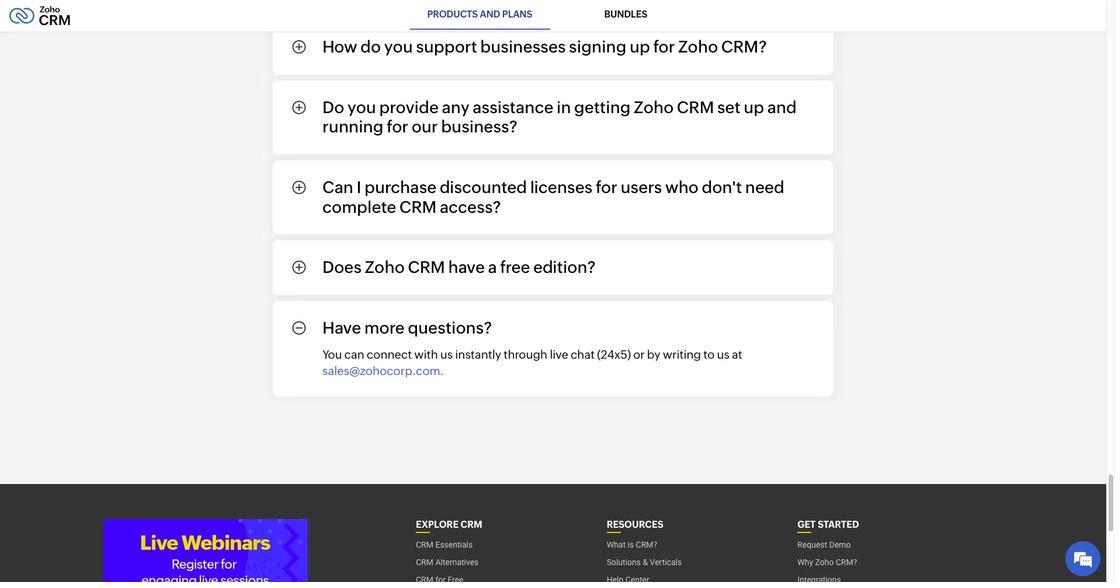 Task type: describe. For each thing, give the bounding box(es) containing it.
to
[[703, 348, 715, 362]]

alternatives
[[435, 559, 479, 568]]

you can connect with us instantly through live chat (24x5) or by writing to us at sales@zohocorp.com.
[[322, 348, 742, 378]]

edition?
[[533, 258, 596, 277]]

live
[[550, 348, 568, 362]]

products
[[428, 9, 478, 20]]

crm alternatives
[[416, 559, 479, 568]]

you
[[322, 348, 342, 362]]

provide
[[379, 98, 439, 117]]

connect
[[367, 348, 412, 362]]

get started
[[798, 520, 859, 531]]

bundles
[[605, 9, 648, 20]]

writing
[[663, 348, 701, 362]]

instantly
[[455, 348, 501, 362]]

products and plans
[[428, 9, 533, 20]]

&
[[643, 559, 648, 568]]

does zoho crm have a free edition?
[[322, 258, 596, 277]]

resources
[[607, 520, 663, 531]]

getting
[[574, 98, 631, 117]]

can
[[322, 178, 353, 197]]

free
[[500, 258, 530, 277]]

is
[[628, 541, 634, 550]]

crm down crm essentials link
[[416, 559, 433, 568]]

1 us from the left
[[440, 348, 453, 362]]

request
[[798, 541, 827, 550]]

businesses
[[480, 38, 566, 56]]

business?
[[441, 118, 517, 136]]

how do you support businesses signing up for zoho crm?
[[322, 38, 767, 56]]

who
[[665, 178, 699, 197]]

support
[[416, 38, 477, 56]]

licenses
[[530, 178, 593, 197]]

don't
[[702, 178, 742, 197]]

crm up 'essentials'
[[461, 520, 482, 531]]

have
[[448, 258, 485, 277]]

crm essentials
[[416, 541, 473, 550]]

for inside can i purchase discounted licenses for users who don't need complete crm access?
[[596, 178, 617, 197]]

through
[[504, 348, 547, 362]]

you inside do you provide any assistance in getting zoho crm set up and running for our business?
[[347, 98, 376, 117]]

crm inside can i purchase discounted licenses for users who don't need complete crm access?
[[399, 198, 437, 217]]

demo
[[829, 541, 851, 550]]

i
[[357, 178, 361, 197]]

crm inside do you provide any assistance in getting zoho crm set up and running for our business?
[[677, 98, 714, 117]]

does
[[322, 258, 362, 277]]

sales@zohocorp.com. link
[[322, 364, 444, 380]]

more
[[364, 319, 405, 338]]

request demo
[[798, 541, 851, 550]]

purchase
[[364, 178, 437, 197]]

request demo link
[[798, 537, 851, 555]]

have more questions?
[[322, 319, 492, 338]]

complete
[[322, 198, 396, 217]]

0 vertical spatial up
[[630, 38, 650, 56]]

or
[[633, 348, 645, 362]]

do
[[322, 98, 344, 117]]

what is crm?
[[607, 541, 657, 550]]

a
[[488, 258, 497, 277]]

zoho crm logo image
[[9, 3, 71, 29]]



Task type: vqa. For each thing, say whether or not it's contained in the screenshot.
Aurian De Maupeou Founder, Selectra
no



Task type: locate. For each thing, give the bounding box(es) containing it.
with
[[414, 348, 438, 362]]

verticals
[[650, 559, 682, 568]]

and left plans
[[480, 9, 500, 20]]

0 horizontal spatial up
[[630, 38, 650, 56]]

up
[[630, 38, 650, 56], [744, 98, 764, 117]]

zoho inside do you provide any assistance in getting zoho crm set up and running for our business?
[[634, 98, 674, 117]]

for inside do you provide any assistance in getting zoho crm set up and running for our business?
[[387, 118, 408, 136]]

have
[[322, 319, 361, 338]]

1 vertical spatial up
[[744, 98, 764, 117]]

explore crm
[[416, 520, 482, 531]]

zoho crm live webinars 2023 footer image
[[103, 520, 308, 583]]

explore
[[416, 520, 459, 531]]

what is crm? link
[[607, 537, 657, 555]]

0 vertical spatial and
[[480, 9, 500, 20]]

(24x5)
[[597, 348, 631, 362]]

2 vertical spatial crm?
[[836, 559, 857, 568]]

crm down purchase
[[399, 198, 437, 217]]

crm essentials link
[[416, 537, 473, 555]]

solutions & verticals link
[[607, 555, 682, 572]]

1 vertical spatial for
[[387, 118, 408, 136]]

get
[[798, 520, 816, 531]]

zoho
[[678, 38, 718, 56], [634, 98, 674, 117], [365, 258, 405, 277], [815, 559, 834, 568]]

what
[[607, 541, 626, 550]]

crm? for what is crm?
[[636, 541, 657, 550]]

and inside do you provide any assistance in getting zoho crm set up and running for our business?
[[767, 98, 797, 117]]

and right 'set'
[[767, 98, 797, 117]]

us right with
[[440, 348, 453, 362]]

zoho inside why zoho crm? link
[[815, 559, 834, 568]]

and
[[480, 9, 500, 20], [767, 98, 797, 117]]

why
[[798, 559, 813, 568]]

started
[[818, 520, 859, 531]]

1 horizontal spatial and
[[767, 98, 797, 117]]

crm? for why zoho crm?
[[836, 559, 857, 568]]

crm
[[677, 98, 714, 117], [399, 198, 437, 217], [408, 258, 445, 277], [461, 520, 482, 531], [416, 541, 433, 550], [416, 559, 433, 568]]

0 horizontal spatial us
[[440, 348, 453, 362]]

can
[[344, 348, 364, 362]]

us
[[440, 348, 453, 362], [717, 348, 730, 362]]

why zoho crm?
[[798, 559, 857, 568]]

solutions
[[607, 559, 641, 568]]

any
[[442, 98, 470, 117]]

0 vertical spatial crm?
[[721, 38, 767, 56]]

questions?
[[408, 319, 492, 338]]

0 horizontal spatial crm?
[[636, 541, 657, 550]]

you right do
[[384, 38, 413, 56]]

by
[[647, 348, 660, 362]]

set
[[717, 98, 741, 117]]

crm left the have in the left of the page
[[408, 258, 445, 277]]

crm down explore
[[416, 541, 433, 550]]

for
[[653, 38, 675, 56], [387, 118, 408, 136], [596, 178, 617, 197]]

sales@zohocorp.com.
[[322, 365, 444, 378]]

2 us from the left
[[717, 348, 730, 362]]

crm?
[[721, 38, 767, 56], [636, 541, 657, 550], [836, 559, 857, 568]]

you up running
[[347, 98, 376, 117]]

1 vertical spatial crm?
[[636, 541, 657, 550]]

2 horizontal spatial for
[[653, 38, 675, 56]]

1 vertical spatial and
[[767, 98, 797, 117]]

1 horizontal spatial for
[[596, 178, 617, 197]]

why zoho crm? link
[[798, 555, 857, 572]]

us left the at
[[717, 348, 730, 362]]

solutions & verticals
[[607, 559, 682, 568]]

do you provide any assistance in getting zoho crm set up and running for our business?
[[322, 98, 797, 136]]

need
[[745, 178, 785, 197]]

1 horizontal spatial us
[[717, 348, 730, 362]]

our
[[412, 118, 438, 136]]

1 horizontal spatial up
[[744, 98, 764, 117]]

up down bundles
[[630, 38, 650, 56]]

up inside do you provide any assistance in getting zoho crm set up and running for our business?
[[744, 98, 764, 117]]

access?
[[440, 198, 501, 217]]

do
[[360, 38, 381, 56]]

signing
[[569, 38, 627, 56]]

at
[[732, 348, 742, 362]]

up right 'set'
[[744, 98, 764, 117]]

chat
[[571, 348, 595, 362]]

0 horizontal spatial and
[[480, 9, 500, 20]]

plans
[[503, 9, 533, 20]]

crm left 'set'
[[677, 98, 714, 117]]

in
[[557, 98, 571, 117]]

1 horizontal spatial crm?
[[721, 38, 767, 56]]

0 horizontal spatial you
[[347, 98, 376, 117]]

users
[[621, 178, 662, 197]]

0 vertical spatial for
[[653, 38, 675, 56]]

0 horizontal spatial for
[[387, 118, 408, 136]]

assistance
[[473, 98, 553, 117]]

0 vertical spatial you
[[384, 38, 413, 56]]

you
[[384, 38, 413, 56], [347, 98, 376, 117]]

2 horizontal spatial crm?
[[836, 559, 857, 568]]

can i purchase discounted licenses for users who don't need complete crm access?
[[322, 178, 785, 217]]

crm alternatives link
[[416, 555, 479, 572]]

discounted
[[440, 178, 527, 197]]

how
[[322, 38, 357, 56]]

running
[[322, 118, 384, 136]]

2 vertical spatial for
[[596, 178, 617, 197]]

1 vertical spatial you
[[347, 98, 376, 117]]

essentials
[[435, 541, 473, 550]]

1 horizontal spatial you
[[384, 38, 413, 56]]



